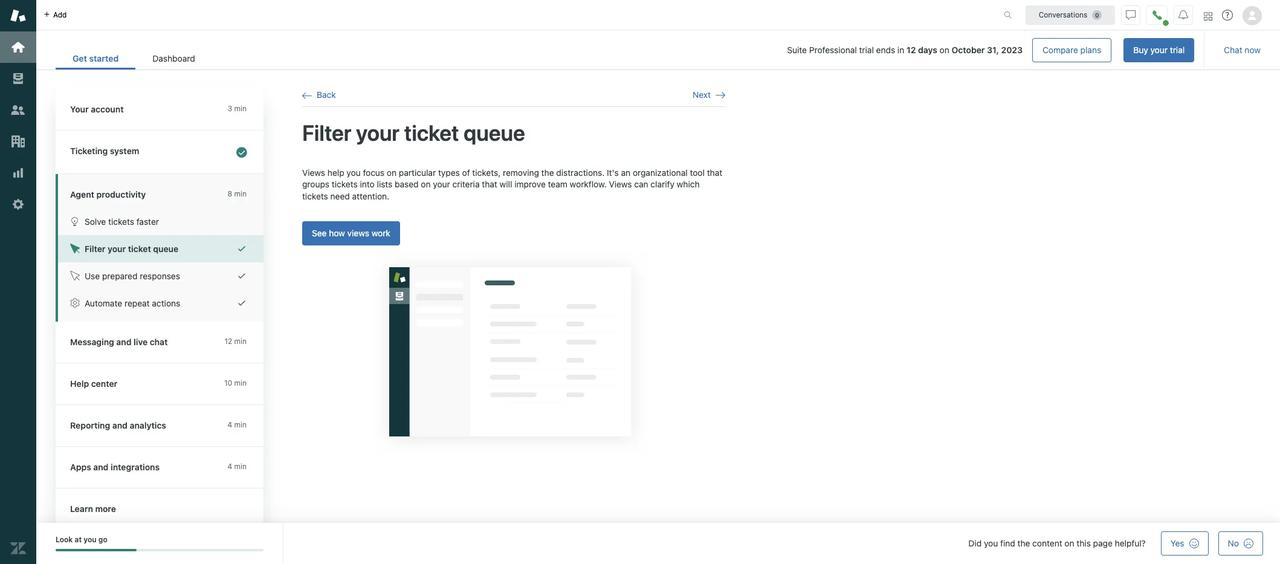 Task type: describe. For each thing, give the bounding box(es) containing it.
compare
[[1043, 45, 1079, 55]]

on up lists
[[387, 167, 397, 177]]

center
[[91, 378, 117, 389]]

filter your ticket queue button
[[58, 235, 264, 262]]

now
[[1245, 45, 1261, 55]]

and for integrations
[[93, 462, 109, 472]]

responses
[[140, 271, 180, 281]]

helpful?
[[1115, 538, 1146, 548]]

min for your account
[[234, 104, 247, 113]]

particular
[[399, 167, 436, 177]]

chat now
[[1224, 45, 1261, 55]]

look at you go
[[56, 535, 107, 544]]

solve
[[85, 216, 106, 227]]

filter inside button
[[85, 244, 106, 254]]

agent productivity heading
[[56, 174, 264, 208]]

automate
[[85, 298, 122, 308]]

which
[[677, 179, 700, 189]]

filter your ticket queue inside button
[[85, 244, 178, 254]]

next button
[[693, 89, 726, 101]]

buy your trial button
[[1124, 38, 1195, 62]]

improve
[[515, 179, 546, 189]]

ticketing
[[70, 146, 108, 156]]

no button
[[1219, 531, 1264, 556]]

ticketing system
[[70, 146, 139, 156]]

button displays agent's chat status as invisible. image
[[1126, 10, 1136, 20]]

next
[[693, 89, 711, 100]]

8
[[228, 189, 232, 198]]

your inside the views help you focus on particular types of tickets, removing the distractions. it's an organizational tool that groups tickets into lists based on your criteria that will improve team workflow. views can clarify which tickets need attention.
[[433, 179, 450, 189]]

get started image
[[10, 39, 26, 55]]

lists
[[377, 179, 393, 189]]

12 min
[[225, 337, 247, 346]]

October 31, 2023 text field
[[952, 45, 1023, 55]]

10 min
[[224, 378, 247, 388]]

suite professional trial ends in 12 days on october 31, 2023
[[787, 45, 1023, 55]]

min for help center
[[234, 378, 247, 388]]

main element
[[0, 0, 36, 564]]

you for help
[[347, 167, 361, 177]]

dashboard
[[153, 53, 195, 63]]

2023
[[1002, 45, 1023, 55]]

automate repeat actions
[[85, 298, 180, 308]]

work
[[372, 228, 391, 238]]

actions
[[152, 298, 180, 308]]

your up prepared
[[108, 244, 126, 254]]

queue inside 'filter your ticket queue' button
[[153, 244, 178, 254]]

based
[[395, 179, 419, 189]]

removing
[[503, 167, 539, 177]]

yes button
[[1161, 531, 1209, 556]]

did
[[969, 538, 982, 548]]

no
[[1228, 538, 1239, 548]]

0 horizontal spatial that
[[482, 179, 498, 189]]

repeat
[[125, 298, 150, 308]]

get started
[[73, 53, 119, 63]]

live
[[134, 337, 148, 347]]

zendesk image
[[10, 541, 26, 556]]

2 horizontal spatial you
[[984, 538, 998, 548]]

and for analytics
[[112, 420, 128, 430]]

team
[[548, 179, 568, 189]]

your inside "section"
[[1151, 45, 1168, 55]]

look
[[56, 535, 73, 544]]

1 vertical spatial tickets
[[302, 191, 328, 201]]

distractions.
[[556, 167, 605, 177]]

admin image
[[10, 196, 26, 212]]

prepared
[[102, 271, 138, 281]]

dashboard tab
[[136, 47, 212, 70]]

conversations
[[1039, 10, 1088, 19]]

3 min
[[228, 104, 247, 113]]

messaging
[[70, 337, 114, 347]]

0 vertical spatial that
[[707, 167, 723, 177]]

suite
[[787, 45, 807, 55]]

will
[[500, 179, 512, 189]]

4 for apps and integrations
[[228, 462, 232, 471]]

types
[[438, 167, 460, 177]]

system
[[110, 146, 139, 156]]

help
[[70, 378, 89, 389]]

back
[[317, 89, 336, 100]]

0 horizontal spatial views
[[302, 167, 325, 177]]

see how views work button
[[302, 221, 400, 246]]

zendesk support image
[[10, 8, 26, 24]]

of
[[462, 167, 470, 177]]

on left this
[[1065, 538, 1075, 548]]

it's
[[607, 167, 619, 177]]

find
[[1001, 538, 1016, 548]]

region containing views help you focus on particular types of tickets, removing the distractions. it's an organizational tool that groups tickets into lists based on your criteria that will improve team workflow. views can clarify which tickets need attention.
[[302, 167, 726, 458]]

tickets inside solve tickets faster button
[[108, 216, 134, 227]]

reporting
[[70, 420, 110, 430]]

in
[[898, 45, 905, 55]]

and for live
[[116, 337, 132, 347]]

page
[[1094, 538, 1113, 548]]

views image
[[10, 71, 26, 86]]

compare plans button
[[1033, 38, 1112, 62]]

help
[[328, 167, 344, 177]]

solve tickets faster button
[[58, 208, 264, 235]]

on inside "section"
[[940, 45, 950, 55]]

use
[[85, 271, 100, 281]]

chat
[[1224, 45, 1243, 55]]

content
[[1033, 538, 1063, 548]]

professional
[[809, 45, 857, 55]]

solve tickets faster
[[85, 216, 159, 227]]

buy
[[1134, 45, 1149, 55]]

progress-bar progress bar
[[56, 549, 264, 552]]

ends
[[876, 45, 896, 55]]



Task type: locate. For each thing, give the bounding box(es) containing it.
agent productivity
[[70, 189, 146, 200]]

1 vertical spatial queue
[[153, 244, 178, 254]]

trial left ends
[[859, 45, 874, 55]]

0 vertical spatial filter
[[302, 120, 352, 146]]

content-title region
[[302, 119, 726, 147]]

you for at
[[84, 535, 97, 544]]

your account
[[70, 104, 124, 114]]

conversations button
[[1026, 5, 1115, 24]]

filter your ticket queue up particular
[[302, 120, 525, 146]]

0 horizontal spatial 12
[[225, 337, 232, 346]]

that down tickets,
[[482, 179, 498, 189]]

you inside the views help you focus on particular types of tickets, removing the distractions. it's an organizational tool that groups tickets into lists based on your criteria that will improve team workflow. views can clarify which tickets need attention.
[[347, 167, 361, 177]]

tickets right solve
[[108, 216, 134, 227]]

days
[[918, 45, 938, 55]]

started
[[89, 53, 119, 63]]

5 min from the top
[[234, 420, 247, 429]]

1 horizontal spatial queue
[[464, 120, 525, 146]]

focus
[[363, 167, 385, 177]]

4
[[228, 420, 232, 429], [228, 462, 232, 471]]

customers image
[[10, 102, 26, 118]]

footer containing did you find the content on this page helpful?
[[36, 523, 1281, 564]]

1 horizontal spatial filter
[[302, 120, 352, 146]]

progress bar image
[[56, 549, 136, 552]]

footer
[[36, 523, 1281, 564]]

0 horizontal spatial trial
[[859, 45, 874, 55]]

0 vertical spatial filter your ticket queue
[[302, 120, 525, 146]]

queue inside content-title region
[[464, 120, 525, 146]]

the inside footer
[[1018, 538, 1031, 548]]

organizations image
[[10, 134, 26, 149]]

learn more
[[70, 504, 116, 514]]

productivity
[[96, 189, 146, 200]]

1 horizontal spatial 12
[[907, 45, 916, 55]]

ticket inside button
[[128, 244, 151, 254]]

messaging and live chat
[[70, 337, 168, 347]]

views down an in the left top of the page
[[609, 179, 632, 189]]

your down types
[[433, 179, 450, 189]]

and right the apps
[[93, 462, 109, 472]]

1 horizontal spatial you
[[347, 167, 361, 177]]

2 vertical spatial and
[[93, 462, 109, 472]]

1 vertical spatial 12
[[225, 337, 232, 346]]

apps and integrations
[[70, 462, 160, 472]]

8 min
[[228, 189, 247, 198]]

the right 'find'
[[1018, 538, 1031, 548]]

go
[[98, 535, 107, 544]]

1 vertical spatial 4
[[228, 462, 232, 471]]

views help you focus on particular types of tickets, removing the distractions. it's an organizational tool that groups tickets into lists based on your criteria that will improve team workflow. views can clarify which tickets need attention.
[[302, 167, 723, 201]]

your right the buy
[[1151, 45, 1168, 55]]

4 min for analytics
[[228, 420, 247, 429]]

0 vertical spatial views
[[302, 167, 325, 177]]

agent
[[70, 189, 94, 200]]

at
[[75, 535, 82, 544]]

did you find the content on this page helpful?
[[969, 538, 1146, 548]]

organizational
[[633, 167, 688, 177]]

min
[[234, 104, 247, 113], [234, 189, 247, 198], [234, 337, 247, 346], [234, 378, 247, 388], [234, 420, 247, 429], [234, 462, 247, 471]]

your inside content-title region
[[356, 120, 400, 146]]

0 vertical spatial the
[[542, 167, 554, 177]]

how
[[329, 228, 345, 238]]

that
[[707, 167, 723, 177], [482, 179, 498, 189]]

tickets up the need
[[332, 179, 358, 189]]

1 min from the top
[[234, 104, 247, 113]]

filter
[[302, 120, 352, 146], [85, 244, 106, 254]]

0 vertical spatial queue
[[464, 120, 525, 146]]

filter inside content-title region
[[302, 120, 352, 146]]

clarify
[[651, 179, 675, 189]]

0 vertical spatial 12
[[907, 45, 916, 55]]

tickets down groups
[[302, 191, 328, 201]]

use prepared responses button
[[58, 262, 264, 290]]

on down particular
[[421, 179, 431, 189]]

workflow.
[[570, 179, 607, 189]]

min inside agent productivity heading
[[234, 189, 247, 198]]

0 horizontal spatial queue
[[153, 244, 178, 254]]

views
[[347, 228, 369, 238]]

use prepared responses
[[85, 271, 180, 281]]

trial for professional
[[859, 45, 874, 55]]

2 4 from the top
[[228, 462, 232, 471]]

2 trial from the left
[[1170, 45, 1185, 55]]

ticket up particular
[[404, 120, 459, 146]]

1 horizontal spatial filter your ticket queue
[[302, 120, 525, 146]]

attention.
[[352, 191, 389, 201]]

more
[[95, 504, 116, 514]]

10
[[224, 378, 232, 388]]

min for agent productivity
[[234, 189, 247, 198]]

3 min from the top
[[234, 337, 247, 346]]

3
[[228, 104, 232, 113]]

the up team
[[542, 167, 554, 177]]

into
[[360, 179, 375, 189]]

can
[[634, 179, 649, 189]]

an
[[621, 167, 631, 177]]

tab list
[[56, 47, 212, 70]]

learn
[[70, 504, 93, 514]]

section containing suite professional trial ends in
[[222, 38, 1195, 62]]

1 horizontal spatial that
[[707, 167, 723, 177]]

tickets,
[[472, 167, 501, 177]]

queue down solve tickets faster button
[[153, 244, 178, 254]]

you
[[347, 167, 361, 177], [84, 535, 97, 544], [984, 538, 998, 548]]

get
[[73, 53, 87, 63]]

6 min from the top
[[234, 462, 247, 471]]

queue
[[464, 120, 525, 146], [153, 244, 178, 254]]

indicates location of where to select views. image
[[371, 249, 650, 455]]

0 vertical spatial 4
[[228, 420, 232, 429]]

learn more button
[[56, 489, 261, 530]]

the inside the views help you focus on particular types of tickets, removing the distractions. it's an organizational tool that groups tickets into lists based on your criteria that will improve team workflow. views can clarify which tickets need attention.
[[542, 167, 554, 177]]

0 horizontal spatial filter your ticket queue
[[85, 244, 178, 254]]

0 horizontal spatial ticket
[[128, 244, 151, 254]]

1 horizontal spatial ticket
[[404, 120, 459, 146]]

queue up tickets,
[[464, 120, 525, 146]]

trial down notifications 'icon'
[[1170, 45, 1185, 55]]

1 vertical spatial ticket
[[128, 244, 151, 254]]

min for apps and integrations
[[234, 462, 247, 471]]

account
[[91, 104, 124, 114]]

1 horizontal spatial views
[[609, 179, 632, 189]]

0 horizontal spatial filter
[[85, 244, 106, 254]]

min for reporting and analytics
[[234, 420, 247, 429]]

12
[[907, 45, 916, 55], [225, 337, 232, 346]]

4 min
[[228, 420, 247, 429], [228, 462, 247, 471]]

region
[[302, 167, 726, 458]]

your
[[70, 104, 89, 114]]

filter down back
[[302, 120, 352, 146]]

1 vertical spatial the
[[1018, 538, 1031, 548]]

chat now button
[[1215, 38, 1271, 62]]

section
[[222, 38, 1195, 62]]

ticketing system button
[[56, 131, 261, 174]]

tab list containing get started
[[56, 47, 212, 70]]

1 trial from the left
[[859, 45, 874, 55]]

0 vertical spatial ticket
[[404, 120, 459, 146]]

ticket up use prepared responses
[[128, 244, 151, 254]]

1 horizontal spatial trial
[[1170, 45, 1185, 55]]

2 min from the top
[[234, 189, 247, 198]]

1 vertical spatial filter
[[85, 244, 106, 254]]

12 up the 10
[[225, 337, 232, 346]]

4 min from the top
[[234, 378, 247, 388]]

4 min for integrations
[[228, 462, 247, 471]]

get help image
[[1223, 10, 1233, 21]]

1 vertical spatial views
[[609, 179, 632, 189]]

12 right in
[[907, 45, 916, 55]]

you right did
[[984, 538, 998, 548]]

1 horizontal spatial the
[[1018, 538, 1031, 548]]

and left live
[[116, 337, 132, 347]]

0 vertical spatial 4 min
[[228, 420, 247, 429]]

0 vertical spatial and
[[116, 337, 132, 347]]

filter your ticket queue inside content-title region
[[302, 120, 525, 146]]

2 4 min from the top
[[228, 462, 247, 471]]

and left analytics
[[112, 420, 128, 430]]

0 horizontal spatial you
[[84, 535, 97, 544]]

see
[[312, 228, 327, 238]]

views up groups
[[302, 167, 325, 177]]

zendesk products image
[[1204, 12, 1213, 20]]

ticket inside content-title region
[[404, 120, 459, 146]]

filter down solve
[[85, 244, 106, 254]]

1 vertical spatial that
[[482, 179, 498, 189]]

4 for reporting and analytics
[[228, 420, 232, 429]]

trial for your
[[1170, 45, 1185, 55]]

reporting and analytics
[[70, 420, 166, 430]]

trial
[[859, 45, 874, 55], [1170, 45, 1185, 55]]

reporting image
[[10, 165, 26, 181]]

compare plans
[[1043, 45, 1102, 55]]

1 vertical spatial 4 min
[[228, 462, 247, 471]]

filter your ticket queue up use prepared responses
[[85, 244, 178, 254]]

faster
[[136, 216, 159, 227]]

buy your trial
[[1134, 45, 1185, 55]]

groups
[[302, 179, 330, 189]]

automate repeat actions button
[[58, 290, 264, 317]]

you right the at at the left bottom of the page
[[84, 535, 97, 544]]

0 horizontal spatial tickets
[[108, 216, 134, 227]]

0 horizontal spatial the
[[542, 167, 554, 177]]

1 4 from the top
[[228, 420, 232, 429]]

tickets
[[332, 179, 358, 189], [302, 191, 328, 201], [108, 216, 134, 227]]

tool
[[690, 167, 705, 177]]

trial inside button
[[1170, 45, 1185, 55]]

help center
[[70, 378, 117, 389]]

notifications image
[[1179, 10, 1189, 20]]

1 horizontal spatial tickets
[[302, 191, 328, 201]]

1 vertical spatial filter your ticket queue
[[85, 244, 178, 254]]

see how views work
[[312, 228, 391, 238]]

your up focus
[[356, 120, 400, 146]]

you right help
[[347, 167, 361, 177]]

1 vertical spatial and
[[112, 420, 128, 430]]

that right 'tool'
[[707, 167, 723, 177]]

31,
[[987, 45, 999, 55]]

october
[[952, 45, 985, 55]]

2 vertical spatial tickets
[[108, 216, 134, 227]]

1 4 min from the top
[[228, 420, 247, 429]]

0 vertical spatial tickets
[[332, 179, 358, 189]]

plans
[[1081, 45, 1102, 55]]

on right days
[[940, 45, 950, 55]]

min for messaging and live chat
[[234, 337, 247, 346]]

2 horizontal spatial tickets
[[332, 179, 358, 189]]

this
[[1077, 538, 1091, 548]]

add button
[[36, 0, 74, 30]]

back button
[[302, 89, 336, 101]]



Task type: vqa. For each thing, say whether or not it's contained in the screenshot.
Integrations
yes



